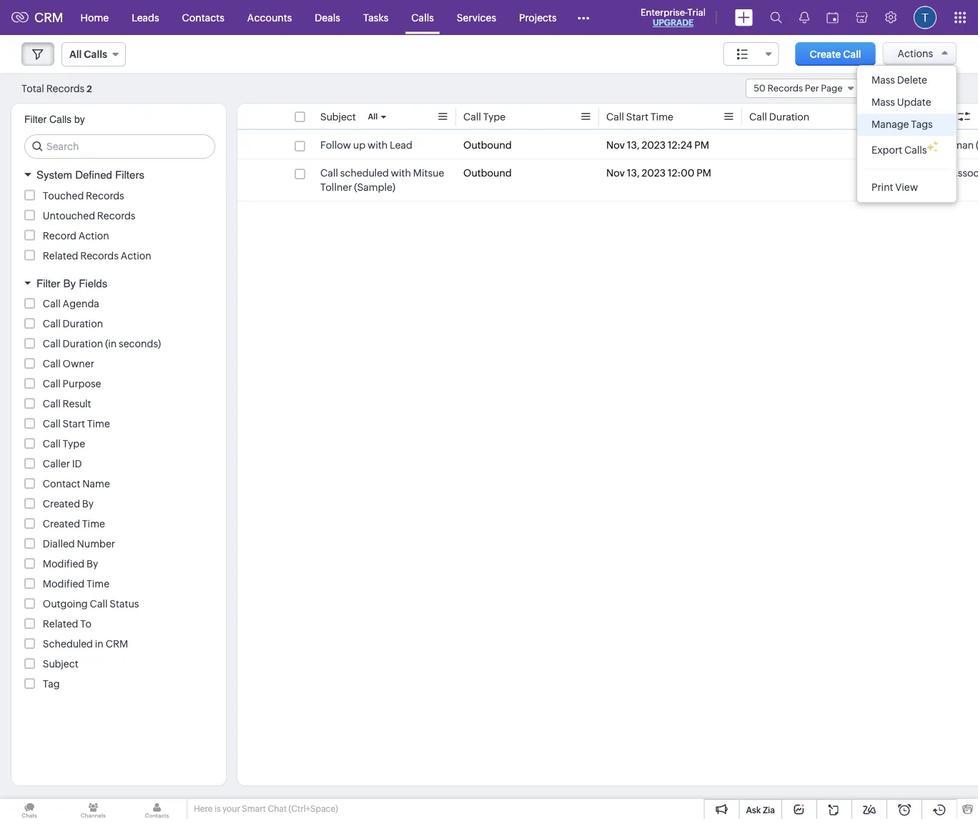 Task type: describe. For each thing, give the bounding box(es) containing it.
0 horizontal spatial call start time
[[43, 418, 110, 430]]

all for all calls
[[69, 49, 82, 60]]

contact
[[43, 479, 80, 490]]

status
[[110, 599, 139, 610]]

services
[[457, 12, 496, 23]]

2023 for 12:24
[[642, 139, 666, 151]]

-
[[889, 83, 893, 94]]

records for total
[[46, 83, 85, 94]]

print view
[[872, 182, 919, 193]]

assoc
[[952, 167, 979, 179]]

purpose
[[63, 378, 101, 390]]

records for related
[[80, 250, 119, 261]]

created time
[[43, 519, 105, 530]]

(ctrl+space)
[[289, 805, 338, 814]]

0 vertical spatial to
[[930, 111, 942, 123]]

with for scheduled
[[391, 167, 411, 179]]

home link
[[69, 0, 120, 35]]

here
[[194, 805, 213, 814]]

scheduled
[[340, 167, 389, 179]]

page
[[821, 83, 843, 94]]

call scheduled with mitsue tollner (sample)
[[320, 167, 445, 193]]

calls for filter calls by
[[49, 114, 72, 125]]

nov 13, 2023 12:24 pm
[[607, 139, 710, 151]]

print
[[872, 182, 894, 193]]

export
[[872, 145, 903, 156]]

nov for nov 13, 2023 12:00 pm
[[607, 167, 625, 179]]

50 records per page
[[754, 83, 843, 94]]

13, for nov 13, 2023 12:00 pm
[[627, 167, 640, 179]]

Search text field
[[25, 135, 215, 158]]

chau kitzman (
[[910, 139, 979, 151]]

outgoing call status
[[43, 599, 139, 610]]

0 vertical spatial related
[[893, 111, 928, 123]]

agenda
[[63, 298, 99, 310]]

calls right tasks
[[412, 12, 434, 23]]

time up outgoing call status in the left of the page
[[87, 579, 109, 590]]

mass delete
[[872, 74, 928, 86]]

contacts link
[[171, 0, 236, 35]]

by for filter
[[63, 277, 76, 290]]

mass for mass update
[[872, 97, 896, 108]]

records for untouched
[[97, 210, 136, 221]]

outbound for follow up with lead
[[464, 139, 512, 151]]

12:00
[[668, 167, 695, 179]]

pm for nov 13, 2023 12:00 pm
[[697, 167, 712, 179]]

calls for export calls
[[905, 145, 927, 156]]

ask zia
[[746, 806, 775, 816]]

calendar image
[[827, 12, 839, 23]]

1 - 2
[[882, 83, 901, 94]]

home
[[81, 12, 109, 23]]

leads link
[[120, 0, 171, 35]]

system
[[36, 169, 72, 181]]

seconds)
[[119, 338, 161, 350]]

all for all
[[368, 112, 378, 121]]

time up 'number'
[[82, 519, 105, 530]]

total records 2
[[21, 83, 92, 94]]

0 vertical spatial duration
[[770, 111, 810, 123]]

dialled number
[[43, 539, 115, 550]]

50 Records Per Page field
[[746, 79, 862, 98]]

call scheduled with mitsue tollner (sample) link
[[320, 166, 449, 195]]

1
[[882, 83, 887, 94]]

defined
[[75, 169, 112, 181]]

modified for modified time
[[43, 579, 85, 590]]

your
[[222, 805, 240, 814]]

modified by
[[43, 559, 98, 570]]

mass update
[[872, 97, 932, 108]]

name
[[82, 479, 110, 490]]

call owner
[[43, 358, 94, 370]]

records for touched
[[86, 190, 124, 201]]

by
[[74, 114, 85, 125]]

Other Modules field
[[568, 6, 599, 29]]

smart
[[242, 805, 266, 814]]

filter for filter calls by
[[24, 114, 47, 125]]

is
[[215, 805, 221, 814]]

touched records
[[43, 190, 124, 201]]

manage tags
[[872, 119, 933, 130]]

tasks link
[[352, 0, 400, 35]]

touched
[[43, 190, 84, 201]]

projects link
[[508, 0, 568, 35]]

dialled
[[43, 539, 75, 550]]

1 vertical spatial start
[[63, 418, 85, 430]]

services link
[[446, 0, 508, 35]]

chau
[[910, 139, 935, 151]]

accounts link
[[236, 0, 304, 35]]

profile image
[[914, 6, 937, 29]]

signals image
[[800, 11, 810, 24]]

tollner
[[320, 182, 352, 193]]

record
[[43, 230, 76, 241]]

morlong
[[910, 167, 950, 179]]

1 vertical spatial type
[[63, 439, 85, 450]]

call result
[[43, 398, 91, 410]]

update
[[898, 97, 932, 108]]

up
[[353, 139, 366, 151]]

follow
[[320, 139, 351, 151]]

2023 for 12:00
[[642, 167, 666, 179]]

mass delete link
[[858, 69, 957, 92]]

create menu image
[[735, 9, 753, 26]]

1 horizontal spatial action
[[121, 250, 151, 261]]

profile element
[[906, 0, 946, 35]]

modified for modified by
[[43, 559, 85, 570]]

(
[[976, 139, 979, 151]]

zia
[[763, 806, 775, 816]]

delete
[[898, 74, 928, 86]]

filters
[[115, 169, 144, 181]]

call inside 'call scheduled with mitsue tollner (sample)'
[[320, 167, 338, 179]]

call agenda
[[43, 298, 99, 310]]

mass update link
[[858, 92, 957, 114]]

0 vertical spatial call type
[[464, 111, 506, 123]]

created for created time
[[43, 519, 80, 530]]

system defined filters button
[[11, 162, 226, 188]]

tag
[[43, 679, 60, 690]]



Task type: locate. For each thing, give the bounding box(es) containing it.
1 modified from the top
[[43, 559, 85, 570]]

2 created from the top
[[43, 519, 80, 530]]

contacts
[[182, 12, 225, 23]]

size image
[[737, 48, 749, 61]]

system defined filters
[[36, 169, 144, 181]]

created by
[[43, 499, 94, 510]]

calls inside field
[[84, 49, 107, 60]]

ask
[[746, 806, 761, 816]]

0 vertical spatial 13,
[[627, 139, 640, 151]]

1 horizontal spatial call type
[[464, 111, 506, 123]]

0 vertical spatial all
[[69, 49, 82, 60]]

create menu element
[[727, 0, 762, 35]]

2 modified from the top
[[43, 579, 85, 590]]

1 vertical spatial by
[[82, 499, 94, 510]]

search element
[[762, 0, 791, 35]]

0 horizontal spatial 2
[[87, 83, 92, 94]]

0 horizontal spatial subject
[[43, 659, 78, 670]]

0 vertical spatial call duration
[[750, 111, 810, 123]]

2 13, from the top
[[627, 167, 640, 179]]

with
[[368, 139, 388, 151], [391, 167, 411, 179]]

1 vertical spatial call type
[[43, 439, 85, 450]]

1 vertical spatial mass
[[872, 97, 896, 108]]

fields
[[79, 277, 107, 290]]

nov down nov 13, 2023 12:24 pm
[[607, 167, 625, 179]]

1 outbound from the top
[[464, 139, 512, 151]]

1 mass from the top
[[872, 74, 896, 86]]

(in
[[105, 338, 117, 350]]

0 horizontal spatial crm
[[34, 10, 63, 25]]

2023
[[642, 139, 666, 151], [642, 167, 666, 179]]

records down touched records
[[97, 210, 136, 221]]

0 horizontal spatial with
[[368, 139, 388, 151]]

2 vertical spatial by
[[87, 559, 98, 570]]

duration down 50 records per page
[[770, 111, 810, 123]]

calls left by
[[49, 114, 72, 125]]

filter for filter by fields
[[36, 277, 60, 290]]

lead
[[390, 139, 413, 151]]

call start time up nov 13, 2023 12:24 pm
[[607, 111, 674, 123]]

chats image
[[0, 800, 59, 820]]

tags
[[912, 119, 933, 130]]

outbound for call scheduled with mitsue tollner (sample)
[[464, 167, 512, 179]]

view
[[896, 182, 919, 193]]

0 vertical spatial action
[[78, 230, 109, 241]]

2 mass from the top
[[872, 97, 896, 108]]

enterprise-trial upgrade
[[641, 7, 706, 28]]

to up scheduled in crm
[[80, 619, 92, 630]]

number
[[77, 539, 115, 550]]

to
[[930, 111, 942, 123], [80, 619, 92, 630]]

per
[[805, 83, 820, 94]]

call duration
[[750, 111, 810, 123], [43, 318, 103, 330]]

by inside dropdown button
[[63, 277, 76, 290]]

1 horizontal spatial type
[[483, 111, 506, 123]]

crm left home
[[34, 10, 63, 25]]

1 vertical spatial call duration
[[43, 318, 103, 330]]

here is your smart chat (ctrl+space)
[[194, 805, 338, 814]]

2 inside total records 2
[[87, 83, 92, 94]]

50
[[754, 83, 766, 94]]

result
[[63, 398, 91, 410]]

mass
[[872, 74, 896, 86], [872, 97, 896, 108]]

by up "call agenda"
[[63, 277, 76, 290]]

2 right - on the top right
[[895, 83, 901, 94]]

nov 13, 2023 12:00 pm
[[607, 167, 712, 179]]

with for up
[[368, 139, 388, 151]]

upgrade
[[653, 18, 694, 28]]

0 vertical spatial nov
[[607, 139, 625, 151]]

2023 left 12:24
[[642, 139, 666, 151]]

1 horizontal spatial subject
[[320, 111, 356, 123]]

1 13, from the top
[[627, 139, 640, 151]]

related to down update
[[893, 111, 942, 123]]

1 vertical spatial related to
[[43, 619, 92, 630]]

1 horizontal spatial call duration
[[750, 111, 810, 123]]

1 vertical spatial related
[[43, 250, 78, 261]]

by down name in the left of the page
[[82, 499, 94, 510]]

13, up nov 13, 2023 12:00 pm
[[627, 139, 640, 151]]

1 vertical spatial created
[[43, 519, 80, 530]]

chau kitzman ( link
[[893, 138, 979, 152]]

with inside "follow up with lead" link
[[368, 139, 388, 151]]

export calls
[[872, 145, 927, 156]]

call start time down the result
[[43, 418, 110, 430]]

subject up follow
[[320, 111, 356, 123]]

2 2023 from the top
[[642, 167, 666, 179]]

0 vertical spatial pm
[[695, 139, 710, 151]]

All Calls field
[[62, 42, 126, 67]]

1 vertical spatial 2023
[[642, 167, 666, 179]]

follow up with lead
[[320, 139, 413, 151]]

by for modified
[[87, 559, 98, 570]]

call
[[844, 48, 862, 60], [464, 111, 481, 123], [607, 111, 624, 123], [750, 111, 768, 123], [320, 167, 338, 179], [43, 298, 61, 310], [43, 318, 61, 330], [43, 338, 61, 350], [43, 358, 61, 370], [43, 378, 61, 390], [43, 398, 61, 410], [43, 418, 61, 430], [43, 439, 61, 450], [90, 599, 108, 610]]

records inside field
[[768, 83, 803, 94]]

0 vertical spatial start
[[626, 111, 649, 123]]

deals link
[[304, 0, 352, 35]]

filter down total
[[24, 114, 47, 125]]

created up dialled
[[43, 519, 80, 530]]

call duration down "call agenda"
[[43, 318, 103, 330]]

1 vertical spatial 13,
[[627, 167, 640, 179]]

with right up
[[368, 139, 388, 151]]

calls down 'tags'
[[905, 145, 927, 156]]

1 vertical spatial outbound
[[464, 167, 512, 179]]

13, for nov 13, 2023 12:24 pm
[[627, 139, 640, 151]]

1 horizontal spatial call start time
[[607, 111, 674, 123]]

call duration down 50 records per page
[[750, 111, 810, 123]]

13, down nov 13, 2023 12:24 pm
[[627, 167, 640, 179]]

1 vertical spatial to
[[80, 619, 92, 630]]

channels image
[[64, 800, 123, 820]]

manage
[[872, 119, 910, 130]]

2 for 1 - 2
[[895, 83, 901, 94]]

2 nov from the top
[[607, 167, 625, 179]]

calls link
[[400, 0, 446, 35]]

follow up with lead link
[[320, 138, 413, 152]]

0 horizontal spatial related to
[[43, 619, 92, 630]]

filter up "call agenda"
[[36, 277, 60, 290]]

time
[[651, 111, 674, 123], [87, 418, 110, 430], [82, 519, 105, 530], [87, 579, 109, 590]]

records up fields
[[80, 250, 119, 261]]

0 vertical spatial mass
[[872, 74, 896, 86]]

modified
[[43, 559, 85, 570], [43, 579, 85, 590]]

records for 50
[[768, 83, 803, 94]]

nov for nov 13, 2023 12:24 pm
[[607, 139, 625, 151]]

1 created from the top
[[43, 499, 80, 510]]

row group
[[238, 132, 979, 202]]

with inside 'call scheduled with mitsue tollner (sample)'
[[391, 167, 411, 179]]

outbound
[[464, 139, 512, 151], [464, 167, 512, 179]]

related down outgoing
[[43, 619, 78, 630]]

12:24
[[668, 139, 693, 151]]

search image
[[770, 11, 783, 24]]

1 nov from the top
[[607, 139, 625, 151]]

leads
[[132, 12, 159, 23]]

0 vertical spatial related to
[[893, 111, 942, 123]]

1 horizontal spatial start
[[626, 111, 649, 123]]

1 vertical spatial nov
[[607, 167, 625, 179]]

2 vertical spatial duration
[[63, 338, 103, 350]]

2 for total records 2
[[87, 83, 92, 94]]

call inside create call button
[[844, 48, 862, 60]]

tasks
[[363, 12, 389, 23]]

created for created by
[[43, 499, 80, 510]]

0 vertical spatial modified
[[43, 559, 85, 570]]

0 horizontal spatial call type
[[43, 439, 85, 450]]

0 horizontal spatial to
[[80, 619, 92, 630]]

0 vertical spatial crm
[[34, 10, 63, 25]]

crm right in
[[106, 639, 128, 650]]

all inside field
[[69, 49, 82, 60]]

0 vertical spatial with
[[368, 139, 388, 151]]

1 horizontal spatial related to
[[893, 111, 942, 123]]

1 vertical spatial all
[[368, 112, 378, 121]]

None field
[[724, 42, 780, 66]]

related down record
[[43, 250, 78, 261]]

contacts image
[[128, 800, 186, 820]]

caller
[[43, 459, 70, 470]]

duration down agenda
[[63, 318, 103, 330]]

outgoing
[[43, 599, 88, 610]]

related to up scheduled
[[43, 619, 92, 630]]

0 vertical spatial 2023
[[642, 139, 666, 151]]

created down contact
[[43, 499, 80, 510]]

owner
[[63, 358, 94, 370]]

calls down the home link
[[84, 49, 107, 60]]

0 vertical spatial created
[[43, 499, 80, 510]]

signals element
[[791, 0, 818, 35]]

0 horizontal spatial action
[[78, 230, 109, 241]]

filter by fields button
[[11, 271, 226, 296]]

start down the result
[[63, 418, 85, 430]]

0 horizontal spatial all
[[69, 49, 82, 60]]

scheduled
[[43, 639, 93, 650]]

row group containing follow up with lead
[[238, 132, 979, 202]]

by for created
[[82, 499, 94, 510]]

crm
[[34, 10, 63, 25], [106, 639, 128, 650]]

1 vertical spatial crm
[[106, 639, 128, 650]]

created
[[43, 499, 80, 510], [43, 519, 80, 530]]

by down 'number'
[[87, 559, 98, 570]]

mass inside mass update link
[[872, 97, 896, 108]]

filter inside dropdown button
[[36, 277, 60, 290]]

1 vertical spatial action
[[121, 250, 151, 261]]

1 horizontal spatial to
[[930, 111, 942, 123]]

2
[[895, 83, 901, 94], [87, 83, 92, 94]]

2 down all calls
[[87, 83, 92, 94]]

(sample)
[[354, 182, 396, 193]]

related down update
[[893, 111, 928, 123]]

start
[[626, 111, 649, 123], [63, 418, 85, 430]]

with left mitsue
[[391, 167, 411, 179]]

total
[[21, 83, 44, 94]]

1 2023 from the top
[[642, 139, 666, 151]]

2 vertical spatial related
[[43, 619, 78, 630]]

0 horizontal spatial call duration
[[43, 318, 103, 330]]

action up filter by fields dropdown button
[[121, 250, 151, 261]]

modified down dialled
[[43, 559, 85, 570]]

filter calls by
[[24, 114, 85, 125]]

related to
[[893, 111, 942, 123], [43, 619, 92, 630]]

0 horizontal spatial type
[[63, 439, 85, 450]]

2 outbound from the top
[[464, 167, 512, 179]]

nov up nov 13, 2023 12:00 pm
[[607, 139, 625, 151]]

enterprise-
[[641, 7, 688, 18]]

all up "follow up with lead" link at the left top of the page
[[368, 112, 378, 121]]

subject
[[320, 111, 356, 123], [43, 659, 78, 670]]

create call button
[[796, 42, 876, 66]]

1 horizontal spatial with
[[391, 167, 411, 179]]

pm right 12:00
[[697, 167, 712, 179]]

1 horizontal spatial crm
[[106, 639, 128, 650]]

records down defined
[[86, 190, 124, 201]]

manage tags link
[[858, 114, 957, 136]]

record action
[[43, 230, 109, 241]]

mass inside the mass delete link
[[872, 74, 896, 86]]

contact name
[[43, 479, 110, 490]]

id
[[72, 459, 82, 470]]

0 vertical spatial type
[[483, 111, 506, 123]]

0 vertical spatial call start time
[[607, 111, 674, 123]]

create call
[[810, 48, 862, 60]]

1 vertical spatial pm
[[697, 167, 712, 179]]

1 vertical spatial modified
[[43, 579, 85, 590]]

navigation
[[908, 78, 957, 99]]

1 vertical spatial duration
[[63, 318, 103, 330]]

trial
[[688, 7, 706, 18]]

1 vertical spatial subject
[[43, 659, 78, 670]]

duration up owner
[[63, 338, 103, 350]]

modified up outgoing
[[43, 579, 85, 590]]

all up total records 2
[[69, 49, 82, 60]]

accounts
[[247, 12, 292, 23]]

1 horizontal spatial all
[[368, 112, 378, 121]]

0 horizontal spatial start
[[63, 418, 85, 430]]

chat
[[268, 805, 287, 814]]

modified time
[[43, 579, 109, 590]]

1 horizontal spatial 2
[[895, 83, 901, 94]]

related
[[893, 111, 928, 123], [43, 250, 78, 261], [43, 619, 78, 630]]

to down update
[[930, 111, 942, 123]]

crm link
[[11, 10, 63, 25]]

records right '50'
[[768, 83, 803, 94]]

morlong assoc
[[910, 167, 979, 179]]

1 vertical spatial with
[[391, 167, 411, 179]]

all calls
[[69, 49, 107, 60]]

subject down scheduled
[[43, 659, 78, 670]]

1 vertical spatial call start time
[[43, 418, 110, 430]]

call duration (in seconds)
[[43, 338, 161, 350]]

time down the result
[[87, 418, 110, 430]]

actions
[[898, 48, 934, 59]]

1 vertical spatial filter
[[36, 277, 60, 290]]

create
[[810, 48, 842, 60]]

mass for mass delete
[[872, 74, 896, 86]]

morlong assoc link
[[893, 166, 979, 180]]

action up related records action
[[78, 230, 109, 241]]

0 vertical spatial by
[[63, 277, 76, 290]]

records right total
[[46, 83, 85, 94]]

pm for nov 13, 2023 12:24 pm
[[695, 139, 710, 151]]

pm right 12:24
[[695, 139, 710, 151]]

deals
[[315, 12, 340, 23]]

time up nov 13, 2023 12:24 pm
[[651, 111, 674, 123]]

calls for all calls
[[84, 49, 107, 60]]

records
[[46, 83, 85, 94], [768, 83, 803, 94], [86, 190, 124, 201], [97, 210, 136, 221], [80, 250, 119, 261]]

2023 left 12:00
[[642, 167, 666, 179]]

0 vertical spatial subject
[[320, 111, 356, 123]]

0 vertical spatial filter
[[24, 114, 47, 125]]

caller id
[[43, 459, 82, 470]]

0 vertical spatial outbound
[[464, 139, 512, 151]]

start up nov 13, 2023 12:24 pm
[[626, 111, 649, 123]]

projects
[[519, 12, 557, 23]]



Task type: vqa. For each thing, say whether or not it's contained in the screenshot.
logo
no



